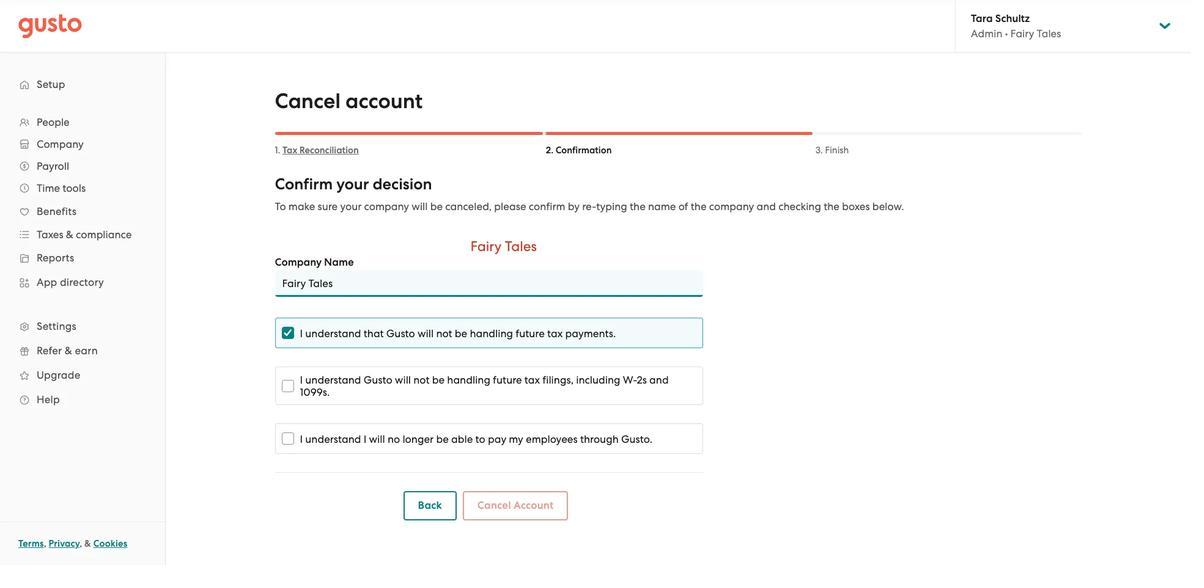 Task type: locate. For each thing, give the bounding box(es) containing it.
tales right the •
[[1037, 28, 1062, 40]]

handling down company name text box
[[470, 328, 513, 340]]

0 vertical spatial &
[[66, 229, 73, 241]]

your up sure
[[337, 175, 369, 194]]

company
[[364, 201, 409, 213], [709, 201, 754, 213]]

i right 'i understand gusto will not be handling future tax filings, including w-2s and 1099s.' option
[[300, 374, 303, 387]]

& left the earn
[[65, 345, 72, 357]]

terms , privacy , & cookies
[[18, 539, 127, 550]]

1 vertical spatial understand
[[305, 374, 361, 387]]

I understand that Gusto will not be handling future tax payments. checkbox
[[282, 327, 294, 339]]

1 the from the left
[[630, 201, 646, 213]]

be for will
[[430, 201, 443, 213]]

1 vertical spatial fairy
[[471, 239, 502, 255]]

the right of
[[691, 201, 707, 213]]

& for compliance
[[66, 229, 73, 241]]

2 horizontal spatial the
[[824, 201, 840, 213]]

account
[[346, 89, 423, 114]]

gusto.
[[621, 433, 653, 446]]

1 vertical spatial handling
[[447, 374, 490, 387]]

the left boxes
[[824, 201, 840, 213]]

gusto navigation element
[[0, 53, 165, 432]]

will
[[412, 201, 428, 213], [418, 328, 434, 340], [395, 374, 411, 387], [369, 433, 385, 446]]

re-
[[582, 201, 597, 213]]

future left filings,
[[493, 374, 522, 387]]

able
[[451, 433, 473, 446]]

& inside dropdown button
[[66, 229, 73, 241]]

2 , from the left
[[80, 539, 82, 550]]

gusto down that at left
[[364, 374, 392, 387]]

0 horizontal spatial tax
[[525, 374, 540, 387]]

i understand i will no longer be able to pay my employees through gusto.
[[300, 433, 653, 446]]

admin
[[971, 28, 1003, 40]]

list
[[0, 111, 165, 412]]

i for i understand that gusto will not be handling future tax payments.
[[300, 328, 303, 340]]

help
[[37, 394, 60, 406]]

your down confirm your decision
[[340, 201, 362, 213]]

0 horizontal spatial ,
[[44, 539, 46, 550]]

handling inside i understand gusto will not be handling future tax filings, including w-2s and 1099s.
[[447, 374, 490, 387]]

be left able
[[436, 433, 449, 446]]

1 vertical spatial not
[[414, 374, 430, 387]]

0 vertical spatial tax
[[547, 328, 563, 340]]

refer
[[37, 345, 62, 357]]

0 vertical spatial understand
[[305, 328, 361, 340]]

reconciliation
[[300, 145, 359, 156]]

be down "i understand that gusto will not be handling future tax payments." at the bottom of the page
[[432, 374, 445, 387]]

0 vertical spatial company
[[37, 138, 84, 150]]

i
[[300, 328, 303, 340], [300, 374, 303, 387], [300, 433, 303, 446], [364, 433, 367, 446]]

fairy right the •
[[1011, 28, 1035, 40]]

longer
[[403, 433, 434, 446]]

future
[[516, 328, 545, 340], [493, 374, 522, 387]]

and left 'checking'
[[757, 201, 776, 213]]

time tools
[[37, 182, 86, 195]]

the left name
[[630, 201, 646, 213]]

tax left payments. at bottom
[[547, 328, 563, 340]]

handling
[[470, 328, 513, 340], [447, 374, 490, 387]]

understand left that at left
[[305, 328, 361, 340]]

handling down "i understand that gusto will not be handling future tax payments." at the bottom of the page
[[447, 374, 490, 387]]

understand
[[305, 328, 361, 340], [305, 374, 361, 387], [305, 433, 361, 446]]

tax
[[547, 328, 563, 340], [525, 374, 540, 387]]

fairy
[[1011, 28, 1035, 40], [471, 239, 502, 255]]

1 horizontal spatial the
[[691, 201, 707, 213]]

i for i understand gusto will not be handling future tax filings, including w-2s and 1099s.
[[300, 374, 303, 387]]

0 horizontal spatial company
[[364, 201, 409, 213]]

0 horizontal spatial not
[[414, 374, 430, 387]]

1 vertical spatial gusto
[[364, 374, 392, 387]]

1 vertical spatial your
[[340, 201, 362, 213]]

,
[[44, 539, 46, 550], [80, 539, 82, 550]]

1 vertical spatial &
[[65, 345, 72, 357]]

schultz
[[996, 12, 1030, 25]]

2 vertical spatial &
[[84, 539, 91, 550]]

company down decision
[[364, 201, 409, 213]]

be inside i understand gusto will not be handling future tax filings, including w-2s and 1099s.
[[432, 374, 445, 387]]

i left no
[[364, 433, 367, 446]]

understand right i understand i will no longer be able to pay my employees through gusto. checkbox
[[305, 433, 361, 446]]

and
[[757, 201, 776, 213], [650, 374, 669, 387]]

sure
[[318, 201, 338, 213]]

1 vertical spatial tales
[[505, 239, 537, 255]]

will left no
[[369, 433, 385, 446]]

1 horizontal spatial and
[[757, 201, 776, 213]]

confirmation
[[556, 145, 612, 156]]

boxes
[[842, 201, 870, 213]]

0 vertical spatial fairy
[[1011, 28, 1035, 40]]

cookies button
[[93, 537, 127, 552]]

0 horizontal spatial fairy
[[471, 239, 502, 255]]

company down people
[[37, 138, 84, 150]]

understand for i
[[305, 433, 361, 446]]

reports
[[37, 252, 74, 264]]

& right taxes
[[66, 229, 73, 241]]

1 horizontal spatial fairy
[[1011, 28, 1035, 40]]

be
[[430, 201, 443, 213], [455, 328, 467, 340], [432, 374, 445, 387], [436, 433, 449, 446]]

be for not
[[455, 328, 467, 340]]

1 horizontal spatial tales
[[1037, 28, 1062, 40]]

company inside "company" dropdown button
[[37, 138, 84, 150]]

will down decision
[[412, 201, 428, 213]]

tales inside "tara schultz admin • fairy tales"
[[1037, 28, 1062, 40]]

employees
[[526, 433, 578, 446]]

2s
[[637, 374, 647, 387]]

gusto
[[386, 328, 415, 340], [364, 374, 392, 387]]

company right of
[[709, 201, 754, 213]]

0 vertical spatial not
[[436, 328, 452, 340]]

& left cookies
[[84, 539, 91, 550]]

company left name
[[275, 256, 322, 269]]

1 horizontal spatial company
[[709, 201, 754, 213]]

upgrade
[[37, 369, 80, 382]]

1 horizontal spatial ,
[[80, 539, 82, 550]]

1 horizontal spatial not
[[436, 328, 452, 340]]

0 horizontal spatial and
[[650, 374, 669, 387]]

tax left filings,
[[525, 374, 540, 387]]

understand inside i understand gusto will not be handling future tax filings, including w-2s and 1099s.
[[305, 374, 361, 387]]

i inside i understand gusto will not be handling future tax filings, including w-2s and 1099s.
[[300, 374, 303, 387]]

terms link
[[18, 539, 44, 550]]

payroll
[[37, 160, 69, 172]]

0 horizontal spatial company
[[37, 138, 84, 150]]

0 vertical spatial gusto
[[386, 328, 415, 340]]

w-
[[623, 374, 637, 387]]

company for company
[[37, 138, 84, 150]]

tax inside i understand gusto will not be handling future tax filings, including w-2s and 1099s.
[[525, 374, 540, 387]]

1 vertical spatial future
[[493, 374, 522, 387]]

tara schultz admin • fairy tales
[[971, 12, 1062, 40]]

taxes & compliance
[[37, 229, 132, 241]]

2 vertical spatial understand
[[305, 433, 361, 446]]

be left "canceled,"
[[430, 201, 443, 213]]

I understand Gusto will not be handling future tax filings, including W-2s and 1099s. checkbox
[[282, 380, 294, 392]]

settings
[[37, 321, 76, 333]]

people
[[37, 116, 70, 128]]

be down company name text box
[[455, 328, 467, 340]]

list containing people
[[0, 111, 165, 412]]

the
[[630, 201, 646, 213], [691, 201, 707, 213], [824, 201, 840, 213]]

tales down please
[[505, 239, 537, 255]]

back
[[418, 500, 442, 513]]

1 vertical spatial company
[[275, 256, 322, 269]]

time tools button
[[12, 177, 153, 199]]

gusto right that at left
[[386, 328, 415, 340]]

1 understand from the top
[[305, 328, 361, 340]]

company
[[37, 138, 84, 150], [275, 256, 322, 269]]

I understand I will no longer be able to pay my employees through Gusto. checkbox
[[282, 433, 294, 445]]

i right i understand i will no longer be able to pay my employees through gusto. checkbox
[[300, 433, 303, 446]]

0 horizontal spatial the
[[630, 201, 646, 213]]

payments.
[[565, 328, 616, 340]]

make
[[289, 201, 315, 213]]

your
[[337, 175, 369, 194], [340, 201, 362, 213]]

and right 2s in the bottom of the page
[[650, 374, 669, 387]]

3 understand from the top
[[305, 433, 361, 446]]

1 vertical spatial and
[[650, 374, 669, 387]]

i right 'i understand that gusto will not be handling future tax payments.' option
[[300, 328, 303, 340]]

understand right 'i understand gusto will not be handling future tax filings, including w-2s and 1099s.' option
[[305, 374, 361, 387]]

1 horizontal spatial tax
[[547, 328, 563, 340]]

time
[[37, 182, 60, 195]]

taxes
[[37, 229, 63, 241]]

0 vertical spatial tales
[[1037, 28, 1062, 40]]

no
[[388, 433, 400, 446]]

settings link
[[12, 316, 153, 338]]

confirm
[[529, 201, 566, 213]]

, left 'privacy' link
[[44, 539, 46, 550]]

0 horizontal spatial tales
[[505, 239, 537, 255]]

tax reconciliation
[[283, 145, 359, 156]]

name
[[324, 256, 354, 269]]

future up filings,
[[516, 328, 545, 340]]

fairy up company name text box
[[471, 239, 502, 255]]

will up no
[[395, 374, 411, 387]]

, left cookies button on the left of the page
[[80, 539, 82, 550]]

not
[[436, 328, 452, 340], [414, 374, 430, 387]]

1 vertical spatial tax
[[525, 374, 540, 387]]

1 horizontal spatial company
[[275, 256, 322, 269]]

my
[[509, 433, 523, 446]]

2 understand from the top
[[305, 374, 361, 387]]

decision
[[373, 175, 432, 194]]



Task type: vqa. For each thing, say whether or not it's contained in the screenshot.
Gusto.
yes



Task type: describe. For each thing, give the bounding box(es) containing it.
fairy tales
[[471, 239, 537, 255]]

taxes & compliance button
[[12, 224, 153, 246]]

typing
[[597, 201, 627, 213]]

0 vertical spatial and
[[757, 201, 776, 213]]

privacy link
[[49, 539, 80, 550]]

benefits link
[[12, 201, 153, 223]]

tara
[[971, 12, 993, 25]]

benefits
[[37, 206, 77, 218]]

tax reconciliation link
[[283, 145, 359, 156]]

confirm your decision
[[275, 175, 432, 194]]

i understand gusto will not be handling future tax filings, including w-2s and 1099s.
[[300, 374, 669, 399]]

will right that at left
[[418, 328, 434, 340]]

reports link
[[12, 247, 153, 269]]

fairy inside "tara schultz admin • fairy tales"
[[1011, 28, 1035, 40]]

please
[[494, 201, 526, 213]]

home image
[[18, 14, 82, 38]]

setup
[[37, 78, 65, 91]]

earn
[[75, 345, 98, 357]]

help link
[[12, 389, 153, 411]]

tax
[[283, 145, 297, 156]]

cancel account
[[275, 89, 423, 114]]

including
[[576, 374, 621, 387]]

understand for that
[[305, 328, 361, 340]]

to
[[275, 201, 286, 213]]

•
[[1005, 28, 1008, 40]]

cancel
[[275, 89, 341, 114]]

confirm
[[275, 175, 333, 194]]

3 the from the left
[[824, 201, 840, 213]]

by
[[568, 201, 580, 213]]

i for i understand i will no longer be able to pay my employees through gusto.
[[300, 433, 303, 446]]

tools
[[63, 182, 86, 195]]

to
[[476, 433, 485, 446]]

filings,
[[543, 374, 574, 387]]

to make sure your company will be canceled, please confirm by re-typing the name of the company and checking the boxes below.
[[275, 201, 904, 213]]

1099s.
[[300, 387, 330, 399]]

be for longer
[[436, 433, 449, 446]]

will inside i understand gusto will not be handling future tax filings, including w-2s and 1099s.
[[395, 374, 411, 387]]

upgrade link
[[12, 365, 153, 387]]

1 , from the left
[[44, 539, 46, 550]]

that
[[364, 328, 384, 340]]

2 the from the left
[[691, 201, 707, 213]]

setup link
[[12, 73, 153, 95]]

directory
[[60, 276, 104, 289]]

terms
[[18, 539, 44, 550]]

1 company from the left
[[364, 201, 409, 213]]

cookies
[[93, 539, 127, 550]]

refer & earn
[[37, 345, 98, 357]]

0 vertical spatial future
[[516, 328, 545, 340]]

finish
[[825, 145, 849, 156]]

gusto inside i understand gusto will not be handling future tax filings, including w-2s and 1099s.
[[364, 374, 392, 387]]

future inside i understand gusto will not be handling future tax filings, including w-2s and 1099s.
[[493, 374, 522, 387]]

2 company from the left
[[709, 201, 754, 213]]

canceled,
[[445, 201, 492, 213]]

0 vertical spatial handling
[[470, 328, 513, 340]]

of
[[679, 201, 688, 213]]

compliance
[[76, 229, 132, 241]]

name
[[648, 201, 676, 213]]

pay
[[488, 433, 507, 446]]

through
[[580, 433, 619, 446]]

people button
[[12, 111, 153, 133]]

& for earn
[[65, 345, 72, 357]]

not inside i understand gusto will not be handling future tax filings, including w-2s and 1099s.
[[414, 374, 430, 387]]

company for company name
[[275, 256, 322, 269]]

privacy
[[49, 539, 80, 550]]

0 vertical spatial your
[[337, 175, 369, 194]]

Company Name text field
[[275, 270, 703, 297]]

app
[[37, 276, 57, 289]]

refer & earn link
[[12, 340, 153, 362]]

app directory link
[[12, 272, 153, 294]]

back link
[[403, 492, 457, 521]]

i understand that gusto will not be handling future tax payments.
[[300, 328, 616, 340]]

below.
[[873, 201, 904, 213]]

and inside i understand gusto will not be handling future tax filings, including w-2s and 1099s.
[[650, 374, 669, 387]]

company button
[[12, 133, 153, 155]]

payroll button
[[12, 155, 153, 177]]

checking
[[779, 201, 821, 213]]

app directory
[[37, 276, 104, 289]]

company name
[[275, 256, 354, 269]]

understand for gusto
[[305, 374, 361, 387]]



